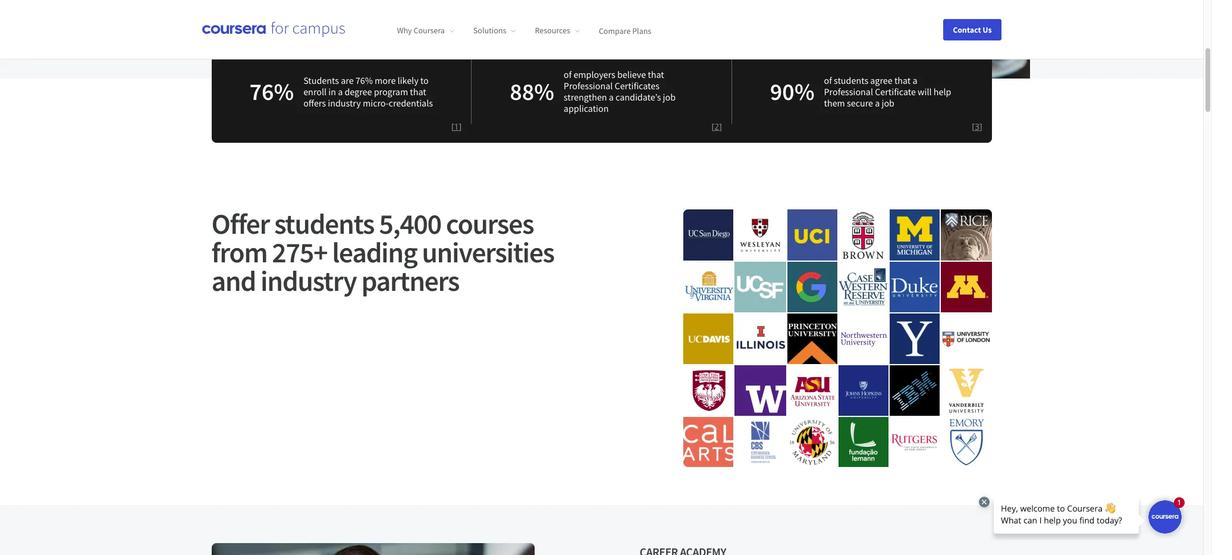 Task type: vqa. For each thing, say whether or not it's contained in the screenshot.
program,
no



Task type: locate. For each thing, give the bounding box(es) containing it.
coursera for campus image
[[202, 21, 345, 38]]

2
[[715, 121, 720, 132]]

1 horizontal spatial 76%
[[356, 74, 373, 86]]

1
[[454, 121, 459, 132]]

degree
[[345, 85, 372, 97]]

professional
[[564, 80, 613, 92], [825, 85, 874, 97]]

of students agree that a professional certificate will help them secure a job
[[825, 74, 952, 109]]

2 horizontal spatial ]
[[980, 121, 983, 132]]

that right believe
[[648, 68, 665, 80]]

thirty logos from well known universities image
[[683, 209, 992, 467]]

0 horizontal spatial of
[[564, 68, 572, 80]]

]
[[459, 121, 462, 132], [720, 121, 722, 132], [980, 121, 983, 132]]

of left employers
[[564, 68, 572, 80]]

students
[[834, 74, 869, 86], [274, 206, 374, 242]]

0 horizontal spatial job
[[663, 91, 676, 103]]

professional up application
[[564, 80, 613, 92]]

students inside the of students agree that a professional certificate will help them secure a job
[[834, 74, 869, 86]]

industry inside "students are 76% more likely to enroll in a degree program that offers industry micro-credentials"
[[328, 97, 361, 109]]

students are 76% more likely to enroll in a degree program that offers industry micro-credentials
[[304, 74, 433, 109]]

job inside of employers believe that professional certificates strengthen a candidate's job application
[[663, 91, 676, 103]]

a right "strengthen"
[[609, 91, 614, 103]]

0 vertical spatial industry
[[328, 97, 361, 109]]

1 horizontal spatial ]
[[720, 121, 722, 132]]

that right program
[[410, 85, 427, 97]]

[
[[452, 121, 454, 132], [712, 121, 715, 132], [973, 121, 975, 132]]

contact
[[953, 24, 982, 35]]

of inside of employers believe that professional certificates strengthen a candidate's job application
[[564, 68, 572, 80]]

are
[[341, 74, 354, 86]]

why
[[397, 25, 412, 36]]

application
[[564, 102, 609, 114]]

3
[[975, 121, 980, 132]]

1 vertical spatial industry
[[261, 263, 357, 299]]

of inside the of students agree that a professional certificate will help them secure a job
[[825, 74, 832, 86]]

help
[[934, 85, 952, 97]]

1 horizontal spatial of
[[825, 74, 832, 86]]

employers
[[574, 68, 616, 80]]

that for 90%
[[895, 74, 911, 86]]

1 horizontal spatial that
[[648, 68, 665, 80]]

that
[[648, 68, 665, 80], [895, 74, 911, 86], [410, 85, 427, 97]]

76% left enroll
[[250, 77, 294, 107]]

[ 3 ]
[[973, 121, 983, 132]]

0 horizontal spatial [
[[452, 121, 454, 132]]

] for 76%
[[459, 121, 462, 132]]

[ 1 ]
[[452, 121, 462, 132]]

that inside of employers believe that professional certificates strengthen a candidate's job application
[[648, 68, 665, 80]]

1 horizontal spatial professional
[[825, 85, 874, 97]]

job inside the of students agree that a professional certificate will help them secure a job
[[882, 97, 895, 109]]

job down "agree"
[[882, 97, 895, 109]]

2 horizontal spatial that
[[895, 74, 911, 86]]

1 horizontal spatial students
[[834, 74, 869, 86]]

job right the 'candidate's'
[[663, 91, 676, 103]]

1 vertical spatial students
[[274, 206, 374, 242]]

90%
[[771, 77, 815, 107]]

0 horizontal spatial 76%
[[250, 77, 294, 107]]

0 vertical spatial students
[[834, 74, 869, 86]]

of employers believe that professional certificates strengthen a candidate's job application
[[564, 68, 676, 114]]

1 horizontal spatial [
[[712, 121, 715, 132]]

offer
[[212, 206, 269, 242]]

2 ] from the left
[[720, 121, 722, 132]]

0 horizontal spatial ]
[[459, 121, 462, 132]]

of up them
[[825, 74, 832, 86]]

and
[[212, 263, 256, 299]]

enroll
[[304, 85, 327, 97]]

1 ] from the left
[[459, 121, 462, 132]]

students
[[304, 74, 339, 86]]

76%
[[356, 74, 373, 86], [250, 77, 294, 107]]

of
[[564, 68, 572, 80], [825, 74, 832, 86]]

professional left certificate
[[825, 85, 874, 97]]

a
[[913, 74, 918, 86], [338, 85, 343, 97], [609, 91, 614, 103], [876, 97, 880, 109]]

leading
[[332, 234, 417, 270]]

why coursera link
[[397, 25, 455, 36]]

a inside "students are 76% more likely to enroll in a degree program that offers industry micro-credentials"
[[338, 85, 343, 97]]

solutions
[[474, 25, 507, 36]]

students for 275+
[[274, 206, 374, 242]]

a right in
[[338, 85, 343, 97]]

likely
[[398, 74, 419, 86]]

1 horizontal spatial job
[[882, 97, 895, 109]]

3 ] from the left
[[980, 121, 983, 132]]

will
[[918, 85, 932, 97]]

courses
[[446, 206, 534, 242]]

2 [ from the left
[[712, 121, 715, 132]]

0 horizontal spatial professional
[[564, 80, 613, 92]]

[ for 76%
[[452, 121, 454, 132]]

88%
[[510, 77, 555, 107]]

0 horizontal spatial students
[[274, 206, 374, 242]]

1 [ from the left
[[452, 121, 454, 132]]

that inside "students are 76% more likely to enroll in a degree program that offers industry micro-credentials"
[[410, 85, 427, 97]]

a inside of employers believe that professional certificates strengthen a candidate's job application
[[609, 91, 614, 103]]

2 horizontal spatial [
[[973, 121, 975, 132]]

76% right are
[[356, 74, 373, 86]]

3 [ from the left
[[973, 121, 975, 132]]

0 horizontal spatial that
[[410, 85, 427, 97]]

job
[[663, 91, 676, 103], [882, 97, 895, 109]]

offers
[[304, 97, 326, 109]]

] for 88%
[[720, 121, 722, 132]]

275+
[[272, 234, 327, 270]]

that inside the of students agree that a professional certificate will help them secure a job
[[895, 74, 911, 86]]

[ for 88%
[[712, 121, 715, 132]]

micro-
[[363, 97, 389, 109]]

students for professional
[[834, 74, 869, 86]]

to
[[421, 74, 429, 86]]

industry
[[328, 97, 361, 109], [261, 263, 357, 299]]

that right "agree"
[[895, 74, 911, 86]]

students inside offer students 5,400 courses from 275+ leading universities and industry partners
[[274, 206, 374, 242]]

a left will
[[913, 74, 918, 86]]



Task type: describe. For each thing, give the bounding box(es) containing it.
professional inside the of students agree that a professional certificate will help them secure a job
[[825, 85, 874, 97]]

of for 88%
[[564, 68, 572, 80]]

why coursera
[[397, 25, 445, 36]]

strengthen
[[564, 91, 607, 103]]

compare
[[599, 25, 631, 36]]

partners
[[361, 263, 459, 299]]

professional inside of employers believe that professional certificates strengthen a candidate's job application
[[564, 80, 613, 92]]

agree
[[871, 74, 893, 86]]

industry inside offer students 5,400 courses from 275+ leading universities and industry partners
[[261, 263, 357, 299]]

resources link
[[535, 25, 580, 36]]

contact us button
[[944, 19, 1002, 40]]

candidate's
[[616, 91, 661, 103]]

credentials
[[389, 97, 433, 109]]

certificates
[[615, 80, 660, 92]]

that for 88%
[[648, 68, 665, 80]]

certificate
[[876, 85, 916, 97]]

of for 90%
[[825, 74, 832, 86]]

program
[[374, 85, 408, 97]]

from
[[212, 234, 267, 270]]

in
[[329, 85, 336, 97]]

[ 2 ]
[[712, 121, 722, 132]]

[ for 90%
[[973, 121, 975, 132]]

5,400
[[379, 206, 441, 242]]

us
[[983, 24, 992, 35]]

contact us
[[953, 24, 992, 35]]

offer students 5,400 courses from 275+ leading universities and industry partners
[[212, 206, 555, 299]]

more
[[375, 74, 396, 86]]

secure
[[847, 97, 874, 109]]

universities
[[422, 234, 555, 270]]

solutions link
[[474, 25, 516, 36]]

believe
[[618, 68, 646, 80]]

a right "secure" at the right top
[[876, 97, 880, 109]]

compare plans
[[599, 25, 652, 36]]

resources
[[535, 25, 571, 36]]

76% inside "students are 76% more likely to enroll in a degree program that offers industry micro-credentials"
[[356, 74, 373, 86]]

compare plans link
[[599, 25, 652, 36]]

coursera
[[414, 25, 445, 36]]

plans
[[633, 25, 652, 36]]

] for 90%
[[980, 121, 983, 132]]

them
[[825, 97, 846, 109]]



